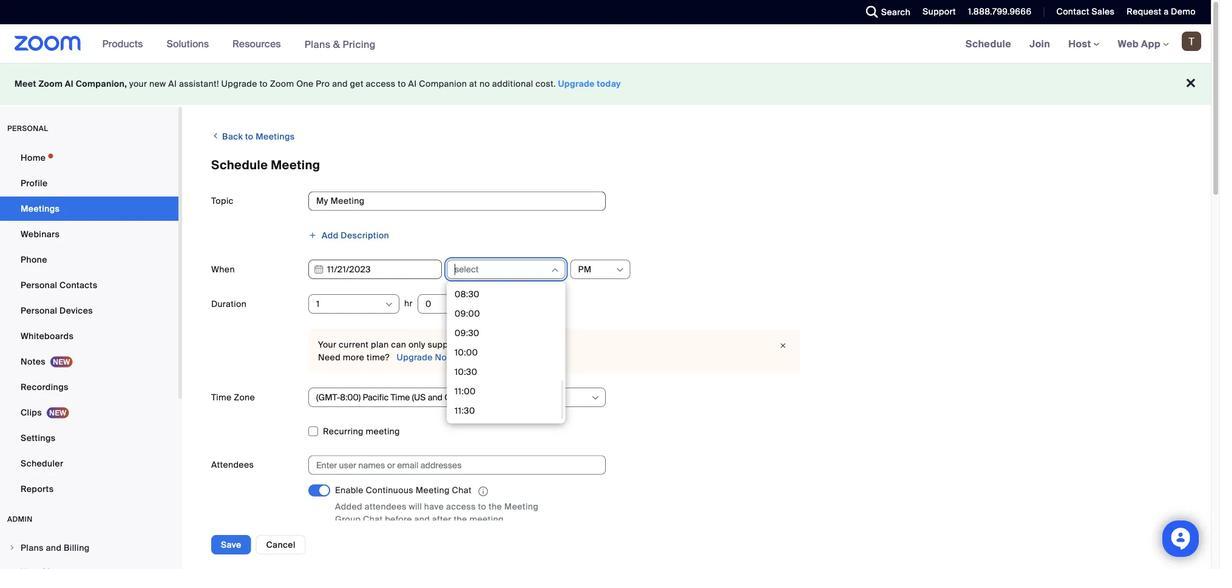 Task type: locate. For each thing, give the bounding box(es) containing it.
0 vertical spatial schedule
[[966, 37, 1012, 50]]

the right after
[[454, 514, 467, 525]]

personal inside "link"
[[21, 305, 57, 316]]

1 vertical spatial the
[[454, 514, 467, 525]]

personal contacts link
[[0, 273, 179, 298]]

add
[[322, 230, 339, 241]]

web app
[[1118, 37, 1161, 50]]

the
[[489, 501, 502, 513], [454, 514, 467, 525]]

1 vertical spatial show options image
[[384, 300, 394, 310]]

0 vertical spatial show options image
[[616, 265, 625, 275]]

product information navigation
[[93, 24, 385, 64]]

0 vertical spatial meeting.
[[528, 340, 564, 351]]

ai left companion
[[409, 78, 417, 90]]

1 horizontal spatial plans
[[305, 38, 331, 51]]

continuous
[[366, 485, 414, 497]]

11:30
[[455, 405, 475, 417]]

to down learn more about enable continuous meeting chat image
[[478, 501, 487, 513]]

show options image
[[616, 265, 625, 275], [384, 300, 394, 310], [591, 394, 601, 403]]

0 horizontal spatial meetings
[[21, 203, 60, 214]]

new
[[149, 78, 166, 90]]

hr
[[404, 298, 413, 309]]

1 vertical spatial schedule
[[211, 158, 268, 173]]

1 ai from the left
[[65, 78, 74, 90]]

time zone
[[211, 392, 255, 403]]

access
[[366, 78, 396, 90], [446, 501, 476, 513]]

personal down phone
[[21, 280, 57, 291]]

0 horizontal spatial ai
[[65, 78, 74, 90]]

Topic text field
[[309, 192, 606, 211]]

meetings
[[256, 131, 295, 142], [21, 203, 60, 214]]

close image
[[776, 340, 791, 352]]

and inside meet zoom ai companion, footer
[[332, 78, 348, 90]]

save
[[221, 540, 241, 551]]

add description
[[322, 230, 389, 241]]

learn more about enable continuous meeting chat image
[[475, 486, 492, 497]]

app
[[1142, 37, 1161, 50]]

meeting
[[366, 426, 400, 438]]

1 horizontal spatial access
[[446, 501, 476, 513]]

personal contacts
[[21, 280, 97, 291]]

meeting inside application
[[416, 485, 450, 497]]

list box containing 08:30
[[450, 0, 563, 421]]

1 vertical spatial personal
[[21, 305, 57, 316]]

to down resources 'dropdown button'
[[260, 78, 268, 90]]

your current plan can only support 40 minutes per meeting. need more time? upgrade now
[[318, 340, 564, 363]]

and
[[332, 78, 348, 90], [414, 514, 430, 525], [46, 543, 62, 554]]

meetings up webinars
[[21, 203, 60, 214]]

plan
[[371, 340, 389, 351]]

upgrade down 'only'
[[397, 352, 433, 363]]

plans left &
[[305, 38, 331, 51]]

duration
[[211, 299, 247, 310]]

banner
[[0, 24, 1212, 64]]

plans inside menu item
[[21, 543, 44, 554]]

meetings navigation
[[957, 24, 1212, 64]]

2 horizontal spatial and
[[414, 514, 430, 525]]

add image
[[309, 231, 317, 240]]

access right the get
[[366, 78, 396, 90]]

0 vertical spatial plans
[[305, 38, 331, 51]]

companion,
[[76, 78, 127, 90]]

hide options image
[[551, 265, 560, 275]]

0 vertical spatial chat
[[452, 485, 472, 497]]

the down learn more about enable continuous meeting chat image
[[489, 501, 502, 513]]

resources button
[[233, 24, 286, 63]]

now
[[435, 352, 453, 363]]

0 vertical spatial access
[[366, 78, 396, 90]]

schedule inside meetings navigation
[[966, 37, 1012, 50]]

0 horizontal spatial schedule
[[211, 158, 268, 173]]

09:00
[[455, 308, 480, 319]]

meetings inside personal menu menu
[[21, 203, 60, 214]]

personal
[[21, 280, 57, 291], [21, 305, 57, 316]]

your
[[318, 340, 337, 351]]

solutions button
[[167, 24, 214, 63]]

0 horizontal spatial plans
[[21, 543, 44, 554]]

0 horizontal spatial the
[[454, 514, 467, 525]]

schedule
[[966, 37, 1012, 50], [211, 158, 268, 173]]

plans
[[305, 38, 331, 51], [21, 543, 44, 554]]

personal devices link
[[0, 299, 179, 323]]

1 horizontal spatial zoom
[[270, 78, 294, 90]]

reports
[[21, 484, 54, 495]]

meeting. right the 'per'
[[528, 340, 564, 351]]

profile picture image
[[1182, 32, 1202, 51]]

show options image for 1
[[384, 300, 394, 310]]

zoom right the "meet"
[[39, 78, 63, 90]]

2 vertical spatial and
[[46, 543, 62, 554]]

upgrade right cost.
[[558, 78, 595, 90]]

0 vertical spatial meetings
[[256, 131, 295, 142]]

1 horizontal spatial show options image
[[591, 394, 601, 403]]

meeting. down learn more about enable continuous meeting chat image
[[470, 514, 506, 525]]

pricing
[[343, 38, 376, 51]]

join link
[[1021, 24, 1060, 63]]

2 personal from the top
[[21, 305, 57, 316]]

0 horizontal spatial chat
[[363, 514, 383, 525]]

1 personal from the top
[[21, 280, 57, 291]]

meeting.
[[528, 340, 564, 351], [470, 514, 506, 525]]

back to meetings
[[220, 131, 295, 142]]

ai right new
[[168, 78, 177, 90]]

1 horizontal spatial ai
[[168, 78, 177, 90]]

meeting. inside added attendees will have access to the meeting group chat before and after the meeting.
[[470, 514, 506, 525]]

and left billing
[[46, 543, 62, 554]]

ai left companion,
[[65, 78, 74, 90]]

0 horizontal spatial show options image
[[384, 300, 394, 310]]

2 horizontal spatial ai
[[409, 78, 417, 90]]

recurring meeting
[[323, 426, 400, 438]]

admin
[[7, 515, 33, 524]]

added
[[335, 501, 363, 513]]

0 horizontal spatial meeting.
[[470, 514, 506, 525]]

attendees
[[211, 460, 254, 471]]

access inside meet zoom ai companion, footer
[[366, 78, 396, 90]]

select start time text field
[[455, 261, 550, 279]]

1 vertical spatial chat
[[363, 514, 383, 525]]

1 vertical spatial meeting.
[[470, 514, 506, 525]]

2 zoom from the left
[[270, 78, 294, 90]]

schedule down the 1.888.799.9666
[[966, 37, 1012, 50]]

assistant!
[[179, 78, 219, 90]]

products button
[[102, 24, 148, 63]]

plans and billing menu item
[[0, 537, 179, 560]]

0 vertical spatial and
[[332, 78, 348, 90]]

1 vertical spatial meetings
[[21, 203, 60, 214]]

0 vertical spatial the
[[489, 501, 502, 513]]

1.888.799.9666 button up join
[[959, 0, 1035, 24]]

host button
[[1069, 37, 1100, 50]]

today
[[597, 78, 621, 90]]

add description button
[[309, 226, 389, 245]]

solutions
[[167, 37, 209, 50]]

meet zoom ai companion, your new ai assistant! upgrade to zoom one pro and get access to ai companion at no additional cost. upgrade today
[[15, 78, 621, 90]]

web app button
[[1118, 37, 1170, 50]]

at
[[469, 78, 477, 90]]

plans inside product information navigation
[[305, 38, 331, 51]]

chat inside application
[[452, 485, 472, 497]]

show options image for pm
[[616, 265, 625, 275]]

meeting id option group
[[309, 541, 1182, 561]]

chat inside added attendees will have access to the meeting group chat before and after the meeting.
[[363, 514, 383, 525]]

ai
[[65, 78, 74, 90], [168, 78, 177, 90], [409, 78, 417, 90]]

home link
[[0, 146, 179, 170]]

1 horizontal spatial the
[[489, 501, 502, 513]]

zoom left "one"
[[270, 78, 294, 90]]

3 ai from the left
[[409, 78, 417, 90]]

description
[[341, 230, 389, 241]]

1 vertical spatial plans
[[21, 543, 44, 554]]

plans & pricing link
[[305, 38, 376, 51], [305, 38, 376, 51]]

chat
[[452, 485, 472, 497], [363, 514, 383, 525]]

1 vertical spatial and
[[414, 514, 430, 525]]

list box
[[450, 0, 563, 421]]

id
[[248, 545, 257, 557]]

1 horizontal spatial chat
[[452, 485, 472, 497]]

meeting inside added attendees will have access to the meeting group chat before and after the meeting.
[[505, 501, 539, 513]]

1 vertical spatial access
[[446, 501, 476, 513]]

access down enable continuous meeting chat application
[[446, 501, 476, 513]]

meeting. inside your current plan can only support 40 minutes per meeting. need more time? upgrade now
[[528, 340, 564, 351]]

chat left learn more about enable continuous meeting chat image
[[452, 485, 472, 497]]

settings link
[[0, 426, 179, 451]]

schedule meeting
[[211, 158, 320, 173]]

1 horizontal spatial meetings
[[256, 131, 295, 142]]

0 horizontal spatial zoom
[[39, 78, 63, 90]]

banner containing products
[[0, 24, 1212, 64]]

topic
[[211, 196, 234, 207]]

1 horizontal spatial and
[[332, 78, 348, 90]]

schedule for schedule
[[966, 37, 1012, 50]]

to right back
[[245, 131, 254, 142]]

upgrade down product information navigation
[[221, 78, 257, 90]]

schedule down back
[[211, 158, 268, 173]]

10:30
[[455, 367, 478, 378]]

40
[[462, 340, 474, 351]]

1.888.799.9666
[[969, 6, 1032, 17]]

1 horizontal spatial meeting.
[[528, 340, 564, 351]]

schedule link
[[957, 24, 1021, 63]]

2 horizontal spatial show options image
[[616, 265, 625, 275]]

11:00
[[455, 386, 476, 397]]

0 horizontal spatial and
[[46, 543, 62, 554]]

chat down attendees
[[363, 514, 383, 525]]

plans for plans & pricing
[[305, 38, 331, 51]]

settings
[[21, 433, 56, 444]]

2 vertical spatial show options image
[[591, 394, 601, 403]]

0 horizontal spatial access
[[366, 78, 396, 90]]

personal up whiteboards
[[21, 305, 57, 316]]

contact
[[1057, 6, 1090, 17]]

plans for plans and billing
[[21, 543, 44, 554]]

and left the get
[[332, 78, 348, 90]]

contact sales link
[[1048, 0, 1118, 24], [1057, 6, 1115, 17]]

scheduler link
[[0, 452, 179, 476]]

meetings up the "schedule meeting"
[[256, 131, 295, 142]]

0 vertical spatial personal
[[21, 280, 57, 291]]

enable
[[335, 485, 364, 497]]

products
[[102, 37, 143, 50]]

1 horizontal spatial schedule
[[966, 37, 1012, 50]]

plans right right icon
[[21, 543, 44, 554]]

and down will
[[414, 514, 430, 525]]

1 horizontal spatial upgrade
[[397, 352, 433, 363]]



Task type: describe. For each thing, give the bounding box(es) containing it.
host
[[1069, 37, 1094, 50]]

have
[[424, 501, 444, 513]]

pm
[[578, 264, 592, 275]]

09:30
[[455, 328, 480, 339]]

and inside added attendees will have access to the meeting group chat before and after the meeting.
[[414, 514, 430, 525]]

need
[[318, 352, 341, 363]]

reports link
[[0, 477, 179, 502]]

enable continuous meeting chat application
[[335, 485, 566, 498]]

pro
[[316, 78, 330, 90]]

admin menu menu
[[0, 537, 179, 570]]

profile link
[[0, 171, 179, 196]]

recordings
[[21, 382, 68, 393]]

1 button
[[316, 295, 384, 313]]

recordings link
[[0, 375, 179, 400]]

access inside added attendees will have access to the meeting group chat before and after the meeting.
[[446, 501, 476, 513]]

one
[[296, 78, 314, 90]]

home
[[21, 152, 46, 163]]

personal
[[7, 124, 48, 133]]

devices
[[60, 305, 93, 316]]

back
[[222, 131, 243, 142]]

personal for personal devices
[[21, 305, 57, 316]]

can
[[391, 340, 406, 351]]

meet zoom ai companion, footer
[[0, 63, 1212, 105]]

your
[[129, 78, 147, 90]]

Persistent Chat, enter email address,Enter user names or email addresses text field
[[316, 456, 587, 475]]

cancel button
[[256, 536, 306, 555]]

upgrade inside your current plan can only support 40 minutes per meeting. need more time? upgrade now
[[397, 352, 433, 363]]

clips
[[21, 407, 42, 418]]

demo
[[1172, 6, 1196, 17]]

2 ai from the left
[[168, 78, 177, 90]]

personal menu menu
[[0, 146, 179, 503]]

more
[[343, 352, 365, 363]]

whiteboards
[[21, 331, 74, 342]]

after
[[432, 514, 452, 525]]

schedule for schedule meeting
[[211, 158, 268, 173]]

plans & pricing
[[305, 38, 376, 51]]

and inside menu item
[[46, 543, 62, 554]]

get
[[350, 78, 364, 90]]

1.888.799.9666 button up schedule link
[[969, 6, 1032, 17]]

only
[[409, 340, 426, 351]]

meetings link
[[0, 197, 179, 221]]

contacts
[[60, 280, 97, 291]]

search button
[[857, 0, 914, 24]]

pm button
[[578, 261, 615, 279]]

save button
[[211, 536, 251, 555]]

10:00
[[455, 347, 478, 358]]

to inside added attendees will have access to the meeting group chat before and after the meeting.
[[478, 501, 487, 513]]

meeting id
[[211, 545, 257, 557]]

current
[[339, 340, 369, 351]]

phone link
[[0, 248, 179, 272]]

scheduler
[[21, 458, 63, 469]]

join
[[1030, 37, 1051, 50]]

clips link
[[0, 401, 179, 425]]

no
[[480, 78, 490, 90]]

contact sales
[[1057, 6, 1115, 17]]

whiteboards link
[[0, 324, 179, 349]]

zone
[[234, 392, 255, 403]]

zoom logo image
[[15, 36, 81, 51]]

personal for personal contacts
[[21, 280, 57, 291]]

2 horizontal spatial upgrade
[[558, 78, 595, 90]]

notes
[[21, 356, 46, 367]]

profile
[[21, 178, 48, 189]]

recurring
[[323, 426, 364, 438]]

support
[[923, 6, 956, 17]]

added attendees will have access to the meeting group chat before and after the meeting.
[[335, 501, 539, 525]]

0 horizontal spatial upgrade
[[221, 78, 257, 90]]

1
[[316, 299, 320, 310]]

personal devices
[[21, 305, 93, 316]]

before
[[385, 514, 412, 525]]

08:30
[[455, 289, 480, 300]]

left image
[[211, 130, 220, 142]]

right image
[[9, 545, 16, 552]]

support
[[428, 340, 460, 351]]

meet
[[15, 78, 36, 90]]

to left companion
[[398, 78, 406, 90]]

cost.
[[536, 78, 556, 90]]

time
[[211, 392, 232, 403]]

plans and billing
[[21, 543, 90, 554]]

resources
[[233, 37, 281, 50]]

additional
[[492, 78, 534, 90]]

webinars
[[21, 229, 60, 240]]

cancel
[[266, 540, 296, 551]]

back to meetings link
[[211, 126, 295, 147]]

search
[[882, 6, 911, 18]]

phone
[[21, 254, 47, 265]]

group
[[335, 514, 361, 525]]

minutes
[[476, 340, 509, 351]]

1 zoom from the left
[[39, 78, 63, 90]]

when
[[211, 264, 235, 275]]

When text field
[[309, 260, 442, 279]]

&
[[333, 38, 340, 51]]

notes link
[[0, 350, 179, 374]]



Task type: vqa. For each thing, say whether or not it's contained in the screenshot.
tab list containing Home
no



